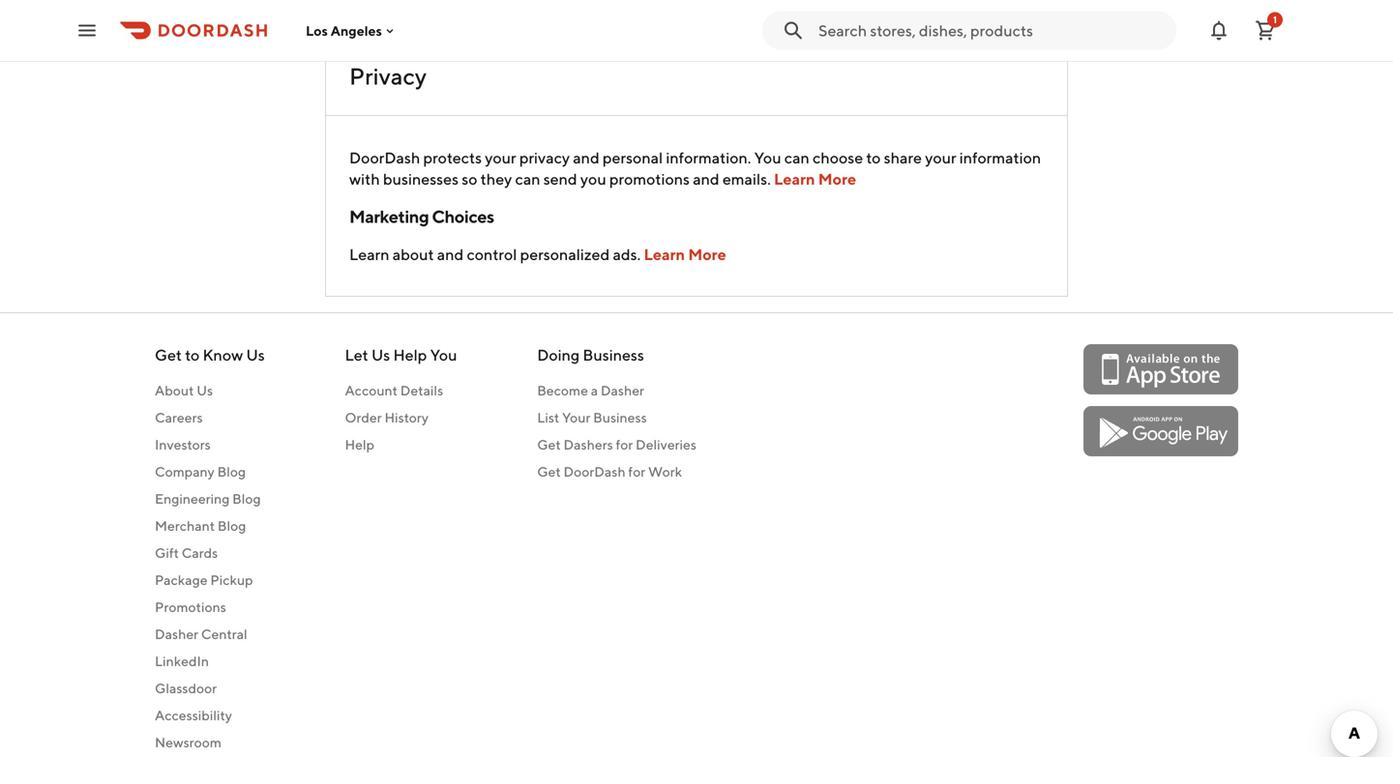 Task type: describe. For each thing, give the bounding box(es) containing it.
deliveries
[[636, 437, 697, 453]]

learn for learn about and control personalized ads. learn more
[[349, 245, 390, 264]]

ads.
[[613, 245, 641, 264]]

glassdoor link
[[155, 679, 265, 699]]

marketing choices
[[349, 206, 494, 227]]

0 horizontal spatial more
[[688, 245, 727, 264]]

about
[[393, 245, 434, 264]]

protects
[[423, 149, 482, 167]]

get for get dashers for deliveries
[[537, 437, 561, 453]]

privacy
[[520, 149, 570, 167]]

promotions link
[[155, 598, 265, 617]]

blog for engineering blog
[[232, 491, 261, 507]]

let
[[345, 346, 369, 364]]

learn about and control personalized ads. learn more
[[349, 245, 727, 264]]

newsroom link
[[155, 734, 265, 753]]

businesses
[[383, 170, 459, 188]]

information
[[960, 149, 1042, 167]]

1 horizontal spatial doordash
[[564, 464, 626, 480]]

share
[[884, 149, 922, 167]]

investors
[[155, 437, 211, 453]]

los angeles button
[[306, 23, 398, 38]]

choices
[[432, 206, 494, 227]]

business inside list your business link
[[593, 410, 647, 426]]

blog for company blog
[[217, 464, 246, 480]]

order history link
[[345, 408, 457, 428]]

learn for learn more
[[774, 170, 815, 188]]

list your business link
[[537, 408, 697, 428]]

newsroom
[[155, 735, 222, 751]]

company blog
[[155, 464, 246, 480]]

a
[[591, 383, 598, 399]]

account details link
[[345, 381, 457, 401]]

get dashers for deliveries
[[537, 437, 697, 453]]

you
[[581, 170, 607, 188]]

cards
[[182, 545, 218, 561]]

1 vertical spatial you
[[430, 346, 457, 364]]

1 your from the left
[[485, 149, 516, 167]]

privacy
[[349, 62, 427, 90]]

list your business
[[537, 410, 647, 426]]

1 button
[[1247, 11, 1285, 50]]

send
[[544, 170, 577, 188]]

for for doordash
[[629, 464, 646, 480]]

your
[[562, 410, 591, 426]]

merchant blog link
[[155, 517, 265, 536]]

so
[[462, 170, 478, 188]]

order
[[345, 410, 382, 426]]

accessibility link
[[155, 706, 265, 726]]

1 horizontal spatial and
[[573, 149, 600, 167]]

get dashers for deliveries link
[[537, 436, 697, 455]]

linkedin link
[[155, 652, 265, 672]]

1 horizontal spatial can
[[785, 149, 810, 167]]

1 vertical spatial to
[[185, 346, 200, 364]]

Store search: begin typing to search for stores available on DoorDash text field
[[819, 20, 1165, 41]]

details
[[400, 383, 443, 399]]

company blog link
[[155, 463, 265, 482]]

order history
[[345, 410, 429, 426]]

package
[[155, 572, 208, 588]]

engineering blog
[[155, 491, 261, 507]]

they
[[481, 170, 512, 188]]

let us help you
[[345, 346, 457, 364]]

0 vertical spatial more
[[819, 170, 857, 188]]

dasher inside 'become a dasher' link
[[601, 383, 645, 399]]

doordash protects your privacy and personal information. you can choose to share your information with businesses so they can send you promotions and emails.
[[349, 149, 1042, 188]]

accessibility
[[155, 708, 232, 724]]

us for about us
[[197, 383, 213, 399]]

notification bell image
[[1208, 19, 1231, 42]]

know
[[203, 346, 243, 364]]

with
[[349, 170, 380, 188]]

get for get to know us
[[155, 346, 182, 364]]

merchant blog
[[155, 518, 246, 534]]



Task type: locate. For each thing, give the bounding box(es) containing it.
for down list your business link
[[616, 437, 633, 453]]

1 horizontal spatial learn
[[644, 245, 685, 264]]

1 vertical spatial get
[[537, 437, 561, 453]]

and right about
[[437, 245, 464, 264]]

about us link
[[155, 381, 265, 401]]

1 vertical spatial and
[[693, 170, 720, 188]]

choose
[[813, 149, 863, 167]]

1 vertical spatial blog
[[232, 491, 261, 507]]

dasher
[[601, 383, 645, 399], [155, 627, 198, 643]]

1 vertical spatial dasher
[[155, 627, 198, 643]]

2 vertical spatial blog
[[218, 518, 246, 534]]

0 vertical spatial doordash
[[349, 149, 420, 167]]

more down 'choose'
[[819, 170, 857, 188]]

dashers
[[564, 437, 613, 453]]

your
[[485, 149, 516, 167], [925, 149, 957, 167]]

business down 'become a dasher' link
[[593, 410, 647, 426]]

linkedin
[[155, 654, 209, 670]]

1 horizontal spatial dasher
[[601, 383, 645, 399]]

1 horizontal spatial more
[[819, 170, 857, 188]]

you up emails.
[[755, 149, 782, 167]]

learn down marketing
[[349, 245, 390, 264]]

information.
[[666, 149, 751, 167]]

0 horizontal spatial us
[[197, 383, 213, 399]]

merchant
[[155, 518, 215, 534]]

control
[[467, 245, 517, 264]]

doing
[[537, 346, 580, 364]]

learn more link for doordash protects your privacy and personal information. you can choose to share your information with businesses so they can send you promotions and emails.
[[774, 170, 857, 188]]

1
[[1274, 14, 1277, 25]]

for left work
[[629, 464, 646, 480]]

account
[[345, 383, 398, 399]]

0 vertical spatial and
[[573, 149, 600, 167]]

careers
[[155, 410, 203, 426]]

us inside 'link'
[[197, 383, 213, 399]]

0 horizontal spatial and
[[437, 245, 464, 264]]

0 vertical spatial help
[[393, 346, 427, 364]]

dasher central link
[[155, 625, 265, 645]]

help up account details link
[[393, 346, 427, 364]]

help link
[[345, 436, 457, 455]]

1 vertical spatial business
[[593, 410, 647, 426]]

become
[[537, 383, 588, 399]]

get for get doordash for work
[[537, 464, 561, 480]]

dasher up list your business link
[[601, 383, 645, 399]]

1 vertical spatial more
[[688, 245, 727, 264]]

1 horizontal spatial to
[[867, 149, 881, 167]]

you inside doordash protects your privacy and personal information. you can choose to share your information with businesses so they can send you promotions and emails.
[[755, 149, 782, 167]]

learn more link right ads.
[[644, 245, 727, 264]]

learn more
[[774, 170, 857, 188]]

1 horizontal spatial learn more link
[[774, 170, 857, 188]]

1 horizontal spatial us
[[246, 346, 265, 364]]

more right ads.
[[688, 245, 727, 264]]

package pickup
[[155, 572, 253, 588]]

doordash
[[349, 149, 420, 167], [564, 464, 626, 480]]

1 vertical spatial learn more link
[[644, 245, 727, 264]]

glassdoor
[[155, 681, 217, 697]]

history
[[385, 410, 429, 426]]

become a dasher link
[[537, 381, 697, 401]]

you up details
[[430, 346, 457, 364]]

0 vertical spatial dasher
[[601, 383, 645, 399]]

promotions
[[610, 170, 690, 188]]

0 vertical spatial learn more link
[[774, 170, 857, 188]]

to left share
[[867, 149, 881, 167]]

gift cards
[[155, 545, 218, 561]]

0 horizontal spatial doordash
[[349, 149, 420, 167]]

account details
[[345, 383, 443, 399]]

for
[[616, 437, 633, 453], [629, 464, 646, 480]]

to inside doordash protects your privacy and personal information. you can choose to share your information with businesses so they can send you promotions and emails.
[[867, 149, 881, 167]]

help down order
[[345, 437, 375, 453]]

company
[[155, 464, 215, 480]]

and down information.
[[693, 170, 720, 188]]

about us
[[155, 383, 213, 399]]

1 vertical spatial for
[[629, 464, 646, 480]]

blog down company blog link
[[232, 491, 261, 507]]

1 vertical spatial can
[[515, 170, 541, 188]]

los
[[306, 23, 328, 38]]

can down privacy
[[515, 170, 541, 188]]

doordash up with
[[349, 149, 420, 167]]

careers link
[[155, 408, 265, 428]]

your right share
[[925, 149, 957, 167]]

0 horizontal spatial learn more link
[[644, 245, 727, 264]]

pickup
[[210, 572, 253, 588]]

us right know
[[246, 346, 265, 364]]

business up 'become a dasher' link
[[583, 346, 644, 364]]

1 horizontal spatial help
[[393, 346, 427, 364]]

0 horizontal spatial can
[[515, 170, 541, 188]]

personalized
[[520, 245, 610, 264]]

0 vertical spatial to
[[867, 149, 881, 167]]

can
[[785, 149, 810, 167], [515, 170, 541, 188]]

list
[[537, 410, 560, 426]]

learn right ads.
[[644, 245, 685, 264]]

1 vertical spatial help
[[345, 437, 375, 453]]

1 horizontal spatial you
[[755, 149, 782, 167]]

open menu image
[[75, 19, 99, 42]]

learn more link
[[774, 170, 857, 188], [644, 245, 727, 264]]

doing business
[[537, 346, 644, 364]]

dasher inside dasher central 'link'
[[155, 627, 198, 643]]

2 horizontal spatial learn
[[774, 170, 815, 188]]

0 vertical spatial blog
[[217, 464, 246, 480]]

learn more link for learn about and control personalized ads.
[[644, 245, 727, 264]]

blog for merchant blog
[[218, 518, 246, 534]]

us up careers link
[[197, 383, 213, 399]]

more
[[819, 170, 857, 188], [688, 245, 727, 264]]

become a dasher
[[537, 383, 645, 399]]

2 horizontal spatial and
[[693, 170, 720, 188]]

central
[[201, 627, 247, 643]]

1 vertical spatial doordash
[[564, 464, 626, 480]]

2 vertical spatial get
[[537, 464, 561, 480]]

can up learn more
[[785, 149, 810, 167]]

1 horizontal spatial your
[[925, 149, 957, 167]]

about
[[155, 383, 194, 399]]

0 vertical spatial you
[[755, 149, 782, 167]]

work
[[648, 464, 682, 480]]

personal
[[603, 149, 663, 167]]

0 vertical spatial get
[[155, 346, 182, 364]]

0 vertical spatial business
[[583, 346, 644, 364]]

gift cards link
[[155, 544, 265, 563]]

los angeles
[[306, 23, 382, 38]]

marketing
[[349, 206, 429, 227]]

doordash down "dashers" on the left of page
[[564, 464, 626, 480]]

0 horizontal spatial you
[[430, 346, 457, 364]]

investors link
[[155, 436, 265, 455]]

blog down investors link
[[217, 464, 246, 480]]

learn right emails.
[[774, 170, 815, 188]]

gift
[[155, 545, 179, 561]]

us for let us help you
[[372, 346, 390, 364]]

us
[[246, 346, 265, 364], [372, 346, 390, 364], [197, 383, 213, 399]]

us right let at the left top
[[372, 346, 390, 364]]

emails.
[[723, 170, 771, 188]]

0 vertical spatial for
[[616, 437, 633, 453]]

doordash inside doordash protects your privacy and personal information. you can choose to share your information with businesses so they can send you promotions and emails.
[[349, 149, 420, 167]]

package pickup link
[[155, 571, 265, 590]]

2 horizontal spatial us
[[372, 346, 390, 364]]

2 your from the left
[[925, 149, 957, 167]]

get doordash for work
[[537, 464, 682, 480]]

1 items, open order cart image
[[1254, 19, 1277, 42]]

learn more link down 'choose'
[[774, 170, 857, 188]]

you
[[755, 149, 782, 167], [430, 346, 457, 364]]

your up they
[[485, 149, 516, 167]]

0 horizontal spatial your
[[485, 149, 516, 167]]

get
[[155, 346, 182, 364], [537, 437, 561, 453], [537, 464, 561, 480]]

promotions
[[155, 600, 226, 616]]

0 vertical spatial can
[[785, 149, 810, 167]]

0 horizontal spatial help
[[345, 437, 375, 453]]

engineering blog link
[[155, 490, 265, 509]]

angeles
[[331, 23, 382, 38]]

for for dashers
[[616, 437, 633, 453]]

dasher up the linkedin
[[155, 627, 198, 643]]

blog down engineering blog link
[[218, 518, 246, 534]]

dasher central
[[155, 627, 247, 643]]

get to know us
[[155, 346, 265, 364]]

and up "you"
[[573, 149, 600, 167]]

0 horizontal spatial to
[[185, 346, 200, 364]]

2 vertical spatial and
[[437, 245, 464, 264]]

get doordash for work link
[[537, 463, 697, 482]]

to left know
[[185, 346, 200, 364]]

0 horizontal spatial learn
[[349, 245, 390, 264]]

blog
[[217, 464, 246, 480], [232, 491, 261, 507], [218, 518, 246, 534]]

0 horizontal spatial dasher
[[155, 627, 198, 643]]

engineering
[[155, 491, 230, 507]]



Task type: vqa. For each thing, say whether or not it's contained in the screenshot.
fifth Link's
no



